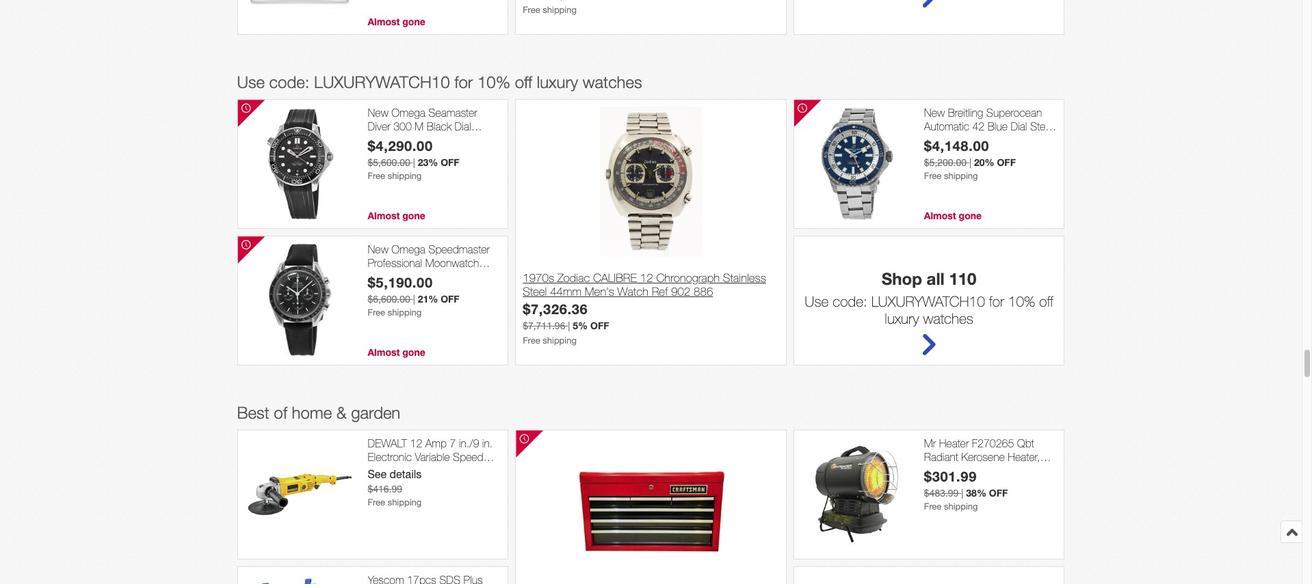Task type: locate. For each thing, give the bounding box(es) containing it.
in./9
[[459, 438, 479, 450]]

variable
[[415, 451, 450, 464]]

men's for black
[[368, 133, 395, 146]]

0 vertical spatial use
[[237, 73, 265, 92]]

watch inside new breitling superocean automatic 42 blue dial steel men's watch a17375e71c1a1
[[955, 133, 984, 146]]

off inside $5,190.00 $6,600.00 | 21% off free shipping
[[441, 293, 459, 305]]

gone
[[402, 16, 425, 28], [402, 210, 425, 222], [959, 210, 982, 222], [402, 347, 425, 359]]

luxurywatch10 up diver
[[314, 73, 450, 92]]

code:
[[269, 73, 309, 92], [833, 294, 867, 310]]

omega
[[392, 107, 425, 119], [392, 244, 425, 256]]

home
[[292, 404, 332, 423]]

for
[[454, 73, 473, 92], [989, 294, 1004, 310]]

steel down 1970s
[[523, 285, 547, 299]]

0 vertical spatial 12
[[640, 271, 653, 285]]

new breitling superocean automatic 42 blue dial steel men's watch a17375e71c1a1 link
[[924, 107, 1057, 159]]

a17375e71c1a1
[[924, 146, 1006, 159]]

12
[[640, 271, 653, 285], [410, 438, 422, 450]]

| left the 23%
[[413, 157, 415, 168]]

watch down 'calibre'
[[617, 285, 648, 299]]

110
[[949, 270, 976, 289]]

omega for $4,290.00
[[392, 107, 425, 119]]

speed
[[453, 451, 483, 464]]

off inside 1970s zodiac calibre 12 chronograph stainless steel 44mm men's watch ref 902 886 $7,326.36 $7,711.96 | 5% off free shipping
[[590, 320, 609, 332]]

omega up 300
[[392, 107, 425, 119]]

1 vertical spatial omega
[[392, 244, 425, 256]]

watch
[[398, 133, 428, 146], [955, 133, 984, 146], [398, 270, 428, 282], [617, 285, 648, 299]]

breitling
[[948, 107, 983, 119]]

men's inside new breitling superocean automatic 42 blue dial steel men's watch a17375e71c1a1
[[924, 133, 952, 146]]

0 vertical spatial luxury
[[537, 73, 578, 92]]

watch inside 'new omega seamaster diver 300 m black dial men's watch 210.32.42.20.01.001'
[[398, 133, 428, 146]]

free inside see details $416.99 free shipping
[[368, 498, 385, 508]]

men's
[[368, 133, 395, 146], [924, 133, 952, 146], [368, 270, 395, 282], [585, 285, 614, 299]]

12 up ref
[[640, 271, 653, 285]]

1 vertical spatial 12
[[410, 438, 422, 450]]

2 omega from the top
[[392, 244, 425, 256]]

1970s zodiac calibre 12 chronograph stainless steel 44mm men's watch ref 902 886 link
[[523, 271, 779, 301]]

$301.99 $483.99 | 38% off free shipping
[[924, 468, 1008, 512]]

new omega seamaster diver 300 m black dial men's watch 210.32.42.20.01.001
[[368, 107, 477, 159]]

kerosene
[[961, 451, 1005, 464]]

new omega speedmaster professional moonwatch men's watch 310.32.42.50.01.001
[[368, 244, 490, 295]]

watch up a17375e71c1a1
[[955, 133, 984, 146]]

steel inside 1970s zodiac calibre 12 chronograph stainless steel 44mm men's watch ref 902 886 $7,326.36 $7,711.96 | 5% off free shipping
[[523, 285, 547, 299]]

mr
[[924, 438, 936, 450]]

1970s zodiac calibre 12 chronograph stainless steel 44mm men's watch ref 902 886 $7,326.36 $7,711.96 | 5% off free shipping
[[523, 271, 766, 346]]

men's inside 'new omega seamaster diver 300 m black dial men's watch 210.32.42.20.01.001'
[[368, 133, 395, 146]]

best of home & garden
[[237, 404, 400, 423]]

ref
[[652, 285, 668, 299]]

1 horizontal spatial watches
[[923, 311, 973, 327]]

1 vertical spatial watches
[[923, 311, 973, 327]]

omega for $5,190.00
[[392, 244, 425, 256]]

70,000
[[924, 464, 958, 477]]

dial down seamaster
[[455, 120, 471, 132]]

off inside the $4,290.00 $5,600.00 | 23% off free shipping
[[441, 157, 459, 168]]

men's down professional
[[368, 270, 395, 282]]

1 vertical spatial luxury
[[885, 311, 919, 327]]

1 vertical spatial steel
[[523, 285, 547, 299]]

10%
[[477, 73, 510, 92], [1008, 294, 1035, 310]]

gone down 21%
[[402, 347, 425, 359]]

men's down 'calibre'
[[585, 285, 614, 299]]

0 horizontal spatial steel
[[523, 285, 547, 299]]

2 dial from the left
[[1011, 120, 1027, 132]]

0 horizontal spatial 10%
[[477, 73, 510, 92]]

dial
[[455, 120, 471, 132], [1011, 120, 1027, 132]]

| left 5%
[[568, 321, 570, 332]]

off
[[515, 73, 532, 92], [441, 157, 459, 168], [997, 157, 1016, 168], [441, 293, 459, 305], [1039, 294, 1053, 310], [590, 320, 609, 332], [989, 488, 1008, 499]]

1 vertical spatial code:
[[833, 294, 867, 310]]

professional
[[368, 257, 422, 269]]

shipping inside see details $416.99 free shipping
[[388, 498, 422, 508]]

886
[[694, 285, 713, 299]]

0 vertical spatial watches
[[583, 73, 642, 92]]

watch inside new omega speedmaster professional moonwatch men's watch 310.32.42.50.01.001
[[398, 270, 428, 282]]

omega inside new omega speedmaster professional moonwatch men's watch 310.32.42.50.01.001
[[392, 244, 425, 256]]

omega up professional
[[392, 244, 425, 256]]

watch up 210.32.42.20.01.001
[[398, 133, 428, 146]]

1 horizontal spatial 12
[[640, 271, 653, 285]]

1 vertical spatial luxurywatch10
[[871, 294, 985, 310]]

$7,711.96
[[523, 321, 565, 332]]

12 inside 1970s zodiac calibre 12 chronograph stainless steel 44mm men's watch ref 902 886 $7,326.36 $7,711.96 | 5% off free shipping
[[640, 271, 653, 285]]

heater
[[939, 438, 969, 450]]

almost for $4,148.00
[[924, 210, 956, 222]]

0 horizontal spatial code:
[[269, 73, 309, 92]]

1 vertical spatial for
[[989, 294, 1004, 310]]

0 vertical spatial for
[[454, 73, 473, 92]]

radiant
[[924, 451, 958, 464]]

watch for dial
[[955, 133, 984, 146]]

new down speed
[[451, 464, 472, 477]]

new up diver
[[368, 107, 388, 119]]

shipping
[[543, 5, 577, 15], [388, 171, 422, 181], [944, 171, 978, 181], [388, 308, 422, 318], [543, 336, 577, 346], [388, 498, 422, 508], [944, 502, 978, 512]]

new down kerosene
[[979, 464, 1000, 477]]

1 horizontal spatial luxury
[[885, 311, 919, 327]]

0 vertical spatial steel
[[1030, 120, 1053, 132]]

1 vertical spatial use
[[805, 294, 829, 310]]

1 horizontal spatial 10%
[[1008, 294, 1035, 310]]

free
[[523, 5, 540, 15], [368, 171, 385, 181], [924, 171, 942, 181], [368, 308, 385, 318], [523, 336, 540, 346], [368, 498, 385, 508], [924, 502, 942, 512]]

1 vertical spatial 10%
[[1008, 294, 1035, 310]]

new inside new breitling superocean automatic 42 blue dial steel men's watch a17375e71c1a1
[[924, 107, 945, 119]]

new up professional
[[368, 244, 388, 256]]

use
[[237, 73, 265, 92], [805, 294, 829, 310]]

0 horizontal spatial luxury
[[537, 73, 578, 92]]

1 dial from the left
[[455, 120, 471, 132]]

1 omega from the top
[[392, 107, 425, 119]]

men's down automatic
[[924, 133, 952, 146]]

0 horizontal spatial 12
[[410, 438, 422, 450]]

12 left amp
[[410, 438, 422, 450]]

0 vertical spatial luxurywatch10
[[314, 73, 450, 92]]

dial inside 'new omega seamaster diver 300 m black dial men's watch 210.32.42.20.01.001'
[[455, 120, 471, 132]]

best
[[237, 404, 269, 423]]

steel down superocean
[[1030, 120, 1053, 132]]

1 horizontal spatial dial
[[1011, 120, 1027, 132]]

men's inside 1970s zodiac calibre 12 chronograph stainless steel 44mm men's watch ref 902 886 $7,326.36 $7,711.96 | 5% off free shipping
[[585, 285, 614, 299]]

new up automatic
[[924, 107, 945, 119]]

| inside $5,190.00 $6,600.00 | 21% off free shipping
[[413, 294, 415, 305]]

1 horizontal spatial code:
[[833, 294, 867, 310]]

dewalt 12 amp 7 in./9 in. electronic variable speed polisher dwp849 new link
[[368, 438, 501, 477]]

0 horizontal spatial watches
[[583, 73, 642, 92]]

1 horizontal spatial steel
[[1030, 120, 1053, 132]]

| for $4,290.00
[[413, 157, 415, 168]]

men's for dial
[[924, 133, 952, 146]]

watches
[[583, 73, 642, 92], [923, 311, 973, 327]]

men's down diver
[[368, 133, 395, 146]]

0 horizontal spatial for
[[454, 73, 473, 92]]

watch inside 1970s zodiac calibre 12 chronograph stainless steel 44mm men's watch ref 902 886 $7,326.36 $7,711.96 | 5% off free shipping
[[617, 285, 648, 299]]

almost gone for $4,148.00
[[924, 210, 982, 222]]

new inside new omega speedmaster professional moonwatch men's watch 310.32.42.50.01.001
[[368, 244, 388, 256]]

watches inside shop all 110 use code: luxurywatch10 for 10% off luxury watches
[[923, 311, 973, 327]]

0 vertical spatial omega
[[392, 107, 425, 119]]

| left 20%
[[969, 157, 971, 168]]

luxurywatch10
[[314, 73, 450, 92], [871, 294, 985, 310]]

1 horizontal spatial use
[[805, 294, 829, 310]]

0 horizontal spatial luxurywatch10
[[314, 73, 450, 92]]

new
[[368, 107, 388, 119], [924, 107, 945, 119], [368, 244, 388, 256], [451, 464, 472, 477], [979, 464, 1000, 477]]

free inside $4,148.00 $5,200.00 | 20% off free shipping
[[924, 171, 942, 181]]

1 horizontal spatial for
[[989, 294, 1004, 310]]

| inside the $4,290.00 $5,600.00 | 23% off free shipping
[[413, 157, 415, 168]]

|
[[413, 157, 415, 168], [969, 157, 971, 168], [413, 294, 415, 305], [568, 321, 570, 332], [961, 488, 963, 499]]

$4,290.00 $5,600.00 | 23% off free shipping
[[368, 137, 459, 181]]

superocean
[[986, 107, 1042, 119]]

luxury
[[537, 73, 578, 92], [885, 311, 919, 327]]

10% inside shop all 110 use code: luxurywatch10 for 10% off luxury watches
[[1008, 294, 1035, 310]]

garden
[[351, 404, 400, 423]]

0 vertical spatial code:
[[269, 73, 309, 92]]

| for $5,190.00
[[413, 294, 415, 305]]

gone down 20%
[[959, 210, 982, 222]]

men's inside new omega speedmaster professional moonwatch men's watch 310.32.42.50.01.001
[[368, 270, 395, 282]]

gone for $4,290.00
[[402, 210, 425, 222]]

steel
[[1030, 120, 1053, 132], [523, 285, 547, 299]]

gone up use code: luxurywatch10 for 10% off luxury watches
[[402, 16, 425, 28]]

21%
[[418, 293, 438, 305]]

gone up professional
[[402, 210, 425, 222]]

42
[[972, 120, 985, 132]]

seamaster
[[428, 107, 477, 119]]

steel inside new breitling superocean automatic 42 blue dial steel men's watch a17375e71c1a1
[[1030, 120, 1053, 132]]

dial down superocean
[[1011, 120, 1027, 132]]

new inside 'new omega seamaster diver 300 m black dial men's watch 210.32.42.20.01.001'
[[368, 107, 388, 119]]

almost
[[368, 16, 400, 28], [368, 210, 400, 222], [924, 210, 956, 222], [368, 347, 400, 359]]

diver
[[368, 120, 390, 132]]

0 vertical spatial 10%
[[477, 73, 510, 92]]

| inside $4,148.00 $5,200.00 | 20% off free shipping
[[969, 157, 971, 168]]

shipping inside $5,190.00 $6,600.00 | 21% off free shipping
[[388, 308, 422, 318]]

omega inside 'new omega seamaster diver 300 m black dial men's watch 210.32.42.20.01.001'
[[392, 107, 425, 119]]

see
[[368, 468, 387, 481]]

902
[[671, 285, 690, 299]]

| left 21%
[[413, 294, 415, 305]]

| left 38%
[[961, 488, 963, 499]]

$5,190.00 $6,600.00 | 21% off free shipping
[[368, 274, 459, 318]]

$5,200.00
[[924, 157, 967, 168]]

almost gone
[[368, 16, 425, 28], [368, 210, 425, 222], [924, 210, 982, 222], [368, 347, 425, 359]]

shipping inside 1970s zodiac calibre 12 chronograph stainless steel 44mm men's watch ref 902 886 $7,326.36 $7,711.96 | 5% off free shipping
[[543, 336, 577, 346]]

1 horizontal spatial luxurywatch10
[[871, 294, 985, 310]]

luxurywatch10 down all
[[871, 294, 985, 310]]

btu
[[961, 464, 976, 477]]

0 horizontal spatial dial
[[455, 120, 471, 132]]

watch up 310.32.42.50.01.001
[[398, 270, 428, 282]]



Task type: describe. For each thing, give the bounding box(es) containing it.
20%
[[974, 157, 994, 168]]

luxurywatch10 inside shop all 110 use code: luxurywatch10 for 10% off luxury watches
[[871, 294, 985, 310]]

5%
[[573, 320, 588, 332]]

0 horizontal spatial use
[[237, 73, 265, 92]]

free shipping
[[523, 5, 577, 15]]

&
[[336, 404, 347, 423]]

shop
[[882, 270, 922, 289]]

stainless
[[723, 271, 766, 285]]

free inside $5,190.00 $6,600.00 | 21% off free shipping
[[368, 308, 385, 318]]

watch for black
[[398, 133, 428, 146]]

7
[[450, 438, 456, 450]]

$301.99
[[924, 468, 977, 485]]

new inside mr heater f270265 qbt radiant kerosene heater, 70,000 btu new
[[979, 464, 1000, 477]]

$5,600.00
[[368, 157, 410, 168]]

shop all 110 use code: luxurywatch10 for 10% off luxury watches
[[805, 270, 1053, 327]]

$7,326.36
[[523, 301, 588, 317]]

300
[[393, 120, 412, 132]]

free inside 1970s zodiac calibre 12 chronograph stainless steel 44mm men's watch ref 902 886 $7,326.36 $7,711.96 | 5% off free shipping
[[523, 336, 540, 346]]

qbt
[[1017, 438, 1034, 450]]

$4,148.00
[[924, 137, 989, 154]]

new for $5,190.00
[[368, 244, 388, 256]]

off inside shop all 110 use code: luxurywatch10 for 10% off luxury watches
[[1039, 294, 1053, 310]]

new for $4,148.00
[[924, 107, 945, 119]]

zodiac
[[557, 271, 590, 285]]

free inside the $4,290.00 $5,600.00 | 23% off free shipping
[[368, 171, 385, 181]]

mr heater f270265 qbt radiant kerosene heater, 70,000 btu new
[[924, 438, 1040, 477]]

amp
[[425, 438, 447, 450]]

| inside 1970s zodiac calibre 12 chronograph stainless steel 44mm men's watch ref 902 886 $7,326.36 $7,711.96 | 5% off free shipping
[[568, 321, 570, 332]]

$4,290.00
[[368, 137, 433, 154]]

shipping inside the $4,290.00 $5,600.00 | 23% off free shipping
[[388, 171, 422, 181]]

off inside $4,148.00 $5,200.00 | 20% off free shipping
[[997, 157, 1016, 168]]

| for $4,148.00
[[969, 157, 971, 168]]

almost for $4,290.00
[[368, 210, 400, 222]]

new omega seamaster diver 300 m black dial men's watch 210.32.42.20.01.001 link
[[368, 107, 501, 159]]

moonwatch
[[425, 257, 479, 269]]

$483.99
[[924, 488, 959, 499]]

12 inside dewalt 12 amp 7 in./9 in. electronic variable speed polisher dwp849 new
[[410, 438, 422, 450]]

m
[[415, 120, 424, 132]]

electronic
[[368, 451, 412, 464]]

of
[[274, 404, 287, 423]]

gone for $4,148.00
[[959, 210, 982, 222]]

| inside $301.99 $483.99 | 38% off free shipping
[[961, 488, 963, 499]]

speedmaster
[[428, 244, 490, 256]]

almost for $5,190.00
[[368, 347, 400, 359]]

new omega speedmaster professional moonwatch men's watch 310.32.42.50.01.001 link
[[368, 244, 501, 295]]

all
[[927, 270, 945, 289]]

men's for steel
[[585, 285, 614, 299]]

38%
[[966, 488, 986, 499]]

new breitling superocean automatic 42 blue dial steel men's watch a17375e71c1a1
[[924, 107, 1053, 159]]

watch for steel
[[617, 285, 648, 299]]

210.32.42.20.01.001
[[368, 146, 468, 159]]

310.32.42.50.01.001
[[368, 283, 468, 295]]

luxury inside shop all 110 use code: luxurywatch10 for 10% off luxury watches
[[885, 311, 919, 327]]

shipping inside $301.99 $483.99 | 38% off free shipping
[[944, 502, 978, 512]]

23%
[[418, 157, 438, 168]]

almost gone for $5,190.00
[[368, 347, 425, 359]]

heater,
[[1008, 451, 1040, 464]]

see details $416.99 free shipping
[[368, 468, 422, 508]]

new inside dewalt 12 amp 7 in./9 in. electronic variable speed polisher dwp849 new
[[451, 464, 472, 477]]

automatic
[[924, 120, 969, 132]]

see details link
[[368, 468, 422, 481]]

1970s
[[523, 271, 554, 285]]

dial inside new breitling superocean automatic 42 blue dial steel men's watch a17375e71c1a1
[[1011, 120, 1027, 132]]

44mm
[[550, 285, 582, 299]]

chronograph
[[656, 271, 720, 285]]

$6,600.00
[[368, 294, 410, 305]]

free inside $301.99 $483.99 | 38% off free shipping
[[924, 502, 942, 512]]

$5,190.00
[[368, 274, 433, 291]]

code: inside shop all 110 use code: luxurywatch10 for 10% off luxury watches
[[833, 294, 867, 310]]

gone for $5,190.00
[[402, 347, 425, 359]]

details
[[390, 468, 422, 481]]

blue
[[988, 120, 1008, 132]]

f270265
[[972, 438, 1014, 450]]

use inside shop all 110 use code: luxurywatch10 for 10% off luxury watches
[[805, 294, 829, 310]]

dewalt 12 amp 7 in./9 in. electronic variable speed polisher dwp849 new
[[368, 438, 493, 477]]

in.
[[482, 438, 493, 450]]

dwp849
[[406, 464, 448, 477]]

use code: luxurywatch10 for 10% off luxury watches
[[237, 73, 642, 92]]

black
[[427, 120, 452, 132]]

off inside $301.99 $483.99 | 38% off free shipping
[[989, 488, 1008, 499]]

shipping inside $4,148.00 $5,200.00 | 20% off free shipping
[[944, 171, 978, 181]]

new for $4,290.00
[[368, 107, 388, 119]]

for inside shop all 110 use code: luxurywatch10 for 10% off luxury watches
[[989, 294, 1004, 310]]

$416.99
[[368, 484, 402, 495]]

almost gone for $4,290.00
[[368, 210, 425, 222]]

$4,148.00 $5,200.00 | 20% off free shipping
[[924, 137, 1016, 181]]

mr heater f270265 qbt radiant kerosene heater, 70,000 btu new link
[[924, 438, 1057, 477]]

polisher
[[368, 464, 403, 477]]

calibre
[[593, 271, 637, 285]]

dewalt
[[368, 438, 407, 450]]



Task type: vqa. For each thing, say whether or not it's contained in the screenshot.
the )
no



